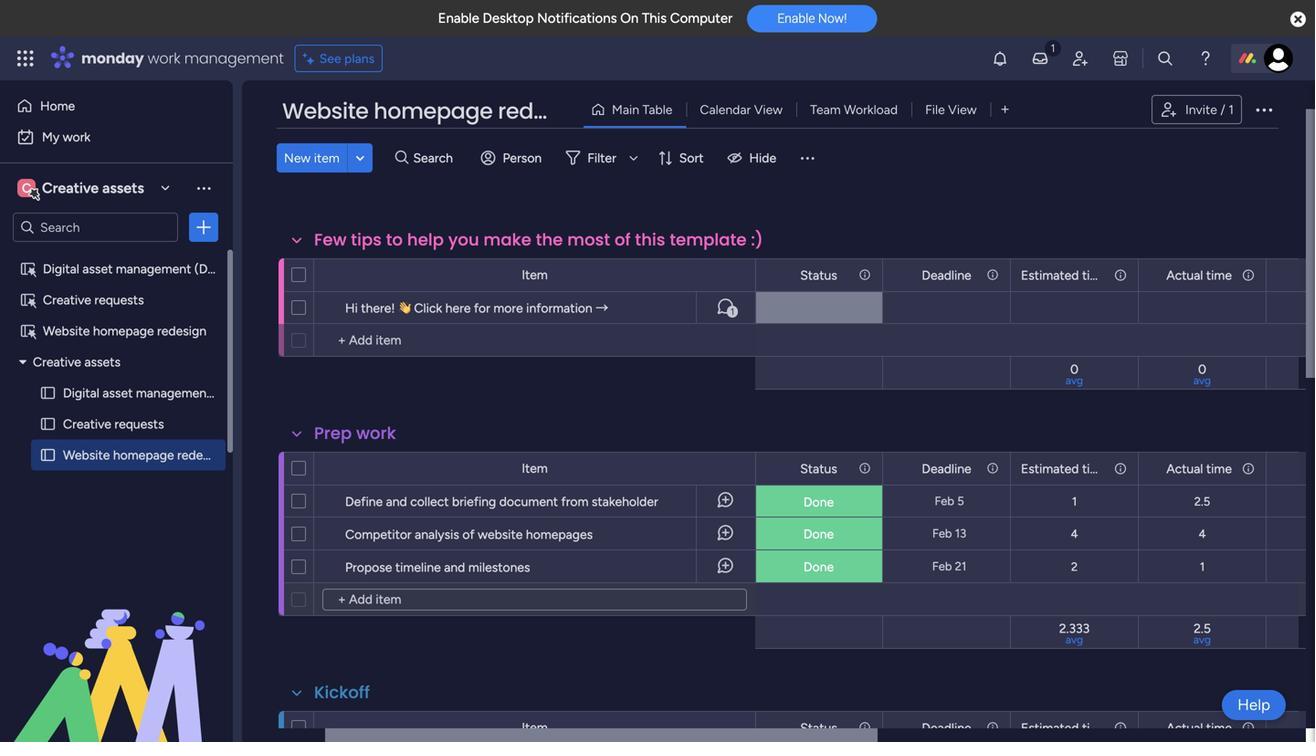 Task type: vqa. For each thing, say whether or not it's contained in the screenshot.
work's Item
yes



Task type: locate. For each thing, give the bounding box(es) containing it.
1 enable from the left
[[438, 10, 479, 26]]

4
[[1071, 527, 1078, 542], [1199, 527, 1206, 542]]

1 vertical spatial 2.5
[[1194, 621, 1211, 637]]

work right prep
[[356, 422, 396, 445]]

column information image for kickoff
[[1241, 721, 1256, 736]]

0 vertical spatial website
[[282, 96, 368, 127]]

lottie animation element
[[0, 558, 233, 743]]

estimated time
[[1021, 268, 1108, 283], [1021, 461, 1108, 477], [1021, 721, 1108, 736]]

0 vertical spatial creative assets
[[42, 179, 144, 197]]

0 vertical spatial 2.5
[[1195, 495, 1210, 509]]

john smith image
[[1264, 44, 1293, 73]]

1 public board under template workspace image from the top
[[19, 260, 37, 278]]

3 actual from the top
[[1167, 721, 1203, 736]]

desktop
[[483, 10, 534, 26]]

3 item from the top
[[522, 720, 548, 736]]

define
[[345, 494, 383, 510]]

file view button
[[912, 95, 991, 124]]

team workload
[[810, 102, 898, 117]]

1 vertical spatial digital
[[63, 385, 99, 401]]

1 public board image from the top
[[39, 385, 57, 402]]

0 vertical spatial estimated time field
[[1017, 265, 1109, 285]]

1 actual from the top
[[1167, 268, 1203, 283]]

Few tips to help you make the most of this template :) field
[[310, 228, 768, 252]]

options image
[[1253, 99, 1275, 121]]

notifications
[[537, 10, 617, 26]]

2 vertical spatial item
[[522, 720, 548, 736]]

1 horizontal spatial view
[[948, 102, 977, 117]]

on
[[620, 10, 639, 26]]

1 vertical spatial work
[[63, 129, 91, 145]]

2 estimated time from the top
[[1021, 461, 1108, 477]]

work inside field
[[356, 422, 396, 445]]

competitor
[[345, 527, 412, 543]]

item for tips
[[522, 267, 548, 283]]

define and collect briefing document from stakeholder
[[345, 494, 658, 510]]

public board under template workspace image for creative requests
[[19, 291, 37, 309]]

0 vertical spatial homepage
[[374, 96, 493, 127]]

2 vertical spatial management
[[136, 385, 211, 401]]

1 horizontal spatial work
[[148, 48, 180, 69]]

hide
[[749, 150, 777, 166]]

new item
[[284, 150, 340, 166]]

0 horizontal spatial 0 avg
[[1066, 362, 1083, 387]]

you
[[448, 228, 479, 252]]

1 estimated time from the top
[[1021, 268, 1108, 283]]

add view image
[[1001, 103, 1009, 116]]

Website homepage redesign field
[[278, 96, 591, 127]]

2 vertical spatial redesign
[[177, 448, 227, 463]]

(dam)
[[194, 261, 232, 277], [214, 385, 252, 401]]

2 vertical spatial public board under template workspace image
[[19, 322, 37, 340]]

2 item from the top
[[522, 461, 548, 476]]

digital
[[43, 261, 79, 277], [63, 385, 99, 401]]

creative assets right caret down icon in the top left of the page
[[33, 354, 121, 370]]

2.5 for 2.5 avg
[[1194, 621, 1211, 637]]

1 0 avg from the left
[[1066, 362, 1083, 387]]

1 inside "button"
[[1229, 102, 1234, 117]]

2 view from the left
[[948, 102, 977, 117]]

search everything image
[[1156, 49, 1175, 68]]

view inside 'button'
[[948, 102, 977, 117]]

enable left "now!"
[[777, 11, 815, 26]]

0 vertical spatial actual time
[[1167, 268, 1232, 283]]

workload
[[844, 102, 898, 117]]

time
[[1082, 268, 1108, 283], [1206, 268, 1232, 283], [1082, 461, 1108, 477], [1206, 461, 1232, 477], [1082, 721, 1108, 736], [1206, 721, 1232, 736]]

estimated time for "estimated time" field corresponding to column information icon for prep work
[[1021, 461, 1108, 477]]

home option
[[11, 91, 222, 121]]

there!
[[361, 301, 395, 316]]

of left this
[[615, 228, 631, 252]]

my work
[[42, 129, 91, 145]]

1 view from the left
[[754, 102, 783, 117]]

information
[[526, 301, 593, 316]]

1 actual time from the top
[[1167, 268, 1232, 283]]

of right the analysis
[[463, 527, 475, 543]]

time for first "estimated time" field from the top
[[1082, 268, 1108, 283]]

3 public board image from the top
[[39, 447, 57, 464]]

2 public board under template workspace image from the top
[[19, 291, 37, 309]]

1 vertical spatial and
[[444, 560, 465, 575]]

2 actual from the top
[[1167, 461, 1203, 477]]

assets up search in workspace field at the left top of page
[[102, 179, 144, 197]]

1 horizontal spatial 0
[[1198, 362, 1207, 377]]

dapulse close image
[[1291, 11, 1306, 29]]

1 item from the top
[[522, 267, 548, 283]]

enable left 'desktop'
[[438, 10, 479, 26]]

view right file on the top right of the page
[[948, 102, 977, 117]]

0 horizontal spatial enable
[[438, 10, 479, 26]]

2 public board image from the top
[[39, 416, 57, 433]]

3 estimated time field from the top
[[1017, 718, 1109, 738]]

website homepage redesign
[[282, 96, 591, 127], [43, 323, 206, 339], [63, 448, 227, 463]]

0 vertical spatial website homepage redesign
[[282, 96, 591, 127]]

briefing
[[452, 494, 496, 510]]

website inside field
[[282, 96, 368, 127]]

file
[[925, 102, 945, 117]]

filter button
[[558, 143, 645, 173]]

1 horizontal spatial and
[[444, 560, 465, 575]]

invite members image
[[1071, 49, 1090, 68]]

2 vertical spatial website
[[63, 448, 110, 463]]

item
[[522, 267, 548, 283], [522, 461, 548, 476], [522, 720, 548, 736]]

0 horizontal spatial and
[[386, 494, 407, 510]]

3 public board under template workspace image from the top
[[19, 322, 37, 340]]

public board image for website homepage redesign
[[39, 447, 57, 464]]

0 vertical spatial estimated
[[1021, 268, 1079, 283]]

select product image
[[16, 49, 35, 68]]

0 vertical spatial and
[[386, 494, 407, 510]]

monday
[[81, 48, 144, 69]]

3 estimated from the top
[[1021, 721, 1079, 736]]

1 vertical spatial estimated time
[[1021, 461, 1108, 477]]

creative assets inside workspace selection element
[[42, 179, 144, 197]]

0 vertical spatial requests
[[94, 292, 144, 308]]

2 2.5 from the top
[[1194, 621, 1211, 637]]

list box
[[0, 250, 252, 717]]

0 horizontal spatial 0
[[1070, 362, 1079, 377]]

invite / 1 button
[[1152, 95, 1242, 124]]

column information image for few tips to help you make the most of this template :)
[[1241, 268, 1256, 283]]

1 vertical spatial of
[[463, 527, 475, 543]]

Actual time field
[[1162, 265, 1237, 285], [1162, 459, 1237, 479], [1162, 718, 1237, 738]]

tips
[[351, 228, 382, 252]]

1 horizontal spatial 4
[[1199, 527, 1206, 542]]

0 horizontal spatial view
[[754, 102, 783, 117]]

1 vertical spatial actual time field
[[1162, 459, 1237, 479]]

1 vertical spatial public board under template workspace image
[[19, 291, 37, 309]]

3 actual time from the top
[[1167, 721, 1232, 736]]

enable inside enable now! button
[[777, 11, 815, 26]]

this
[[642, 10, 667, 26]]

public board image for creative requests
[[39, 416, 57, 433]]

column information image
[[1113, 268, 1128, 283], [1241, 268, 1256, 283], [1113, 462, 1128, 476], [1241, 462, 1256, 476], [1241, 721, 1256, 736]]

homepages
[[526, 527, 593, 543]]

workspace image
[[17, 178, 36, 198]]

1 vertical spatial (dam)
[[214, 385, 252, 401]]

0 horizontal spatial 4
[[1071, 527, 1078, 542]]

0 vertical spatial assets
[[102, 179, 144, 197]]

work right the monday
[[148, 48, 180, 69]]

1 horizontal spatial enable
[[777, 11, 815, 26]]

work right my
[[63, 129, 91, 145]]

1 vertical spatial actual
[[1167, 461, 1203, 477]]

work for prep
[[356, 422, 396, 445]]

3 actual time field from the top
[[1162, 718, 1237, 738]]

1 down template
[[731, 306, 734, 317]]

public board image
[[39, 385, 57, 402], [39, 416, 57, 433], [39, 447, 57, 464]]

0 horizontal spatial work
[[63, 129, 91, 145]]

work inside option
[[63, 129, 91, 145]]

creative assets up search in workspace field at the left top of page
[[42, 179, 144, 197]]

estimated
[[1021, 268, 1079, 283], [1021, 461, 1079, 477], [1021, 721, 1079, 736]]

option
[[0, 253, 233, 256]]

0 vertical spatial creative requests
[[43, 292, 144, 308]]

sort button
[[650, 143, 715, 173]]

2.5 avg
[[1194, 621, 1211, 647]]

2.5 for 2.5
[[1195, 495, 1210, 509]]

0 vertical spatial actual
[[1167, 268, 1203, 283]]

assets right caret down icon in the top left of the page
[[84, 354, 121, 370]]

2 estimated from the top
[[1021, 461, 1079, 477]]

actual time for kickoff
[[1167, 721, 1232, 736]]

2 vertical spatial actual time
[[1167, 721, 1232, 736]]

actual
[[1167, 268, 1203, 283], [1167, 461, 1203, 477], [1167, 721, 1203, 736]]

public board under template workspace image
[[19, 260, 37, 278], [19, 291, 37, 309], [19, 322, 37, 340]]

options image
[[195, 218, 213, 237]]

1 vertical spatial digital asset management (dam)
[[63, 385, 252, 401]]

management
[[184, 48, 284, 69], [116, 261, 191, 277], [136, 385, 211, 401]]

invite / 1
[[1186, 102, 1234, 117]]

2 vertical spatial homepage
[[113, 448, 174, 463]]

+ Add item text field
[[322, 589, 747, 611]]

2 actual time from the top
[[1167, 461, 1232, 477]]

public board under template workspace image for digital asset management (dam)
[[19, 260, 37, 278]]

estimated time for first "estimated time" field from the top
[[1021, 268, 1108, 283]]

2
[[1071, 560, 1078, 575]]

person
[[503, 150, 542, 166]]

digital asset management (dam)
[[43, 261, 232, 277], [63, 385, 252, 401]]

avg inside 2.333 avg
[[1066, 633, 1083, 647]]

0 vertical spatial (dam)
[[194, 261, 232, 277]]

1 estimated from the top
[[1021, 268, 1079, 283]]

0 horizontal spatial of
[[463, 527, 475, 543]]

1 vertical spatial estimated time field
[[1017, 459, 1109, 479]]

2 vertical spatial public board image
[[39, 447, 57, 464]]

0 vertical spatial work
[[148, 48, 180, 69]]

analysis
[[415, 527, 459, 543]]

2 vertical spatial work
[[356, 422, 396, 445]]

prep
[[314, 422, 352, 445]]

my work link
[[11, 122, 222, 152]]

homepage
[[374, 96, 493, 127], [93, 323, 154, 339], [113, 448, 174, 463]]

time for few tips to help you make the most of this template :) 'actual time' field
[[1206, 268, 1232, 283]]

1 right /
[[1229, 102, 1234, 117]]

2.5
[[1195, 495, 1210, 509], [1194, 621, 1211, 637]]

1 horizontal spatial of
[[615, 228, 631, 252]]

1 0 from the left
[[1070, 362, 1079, 377]]

0 vertical spatial actual time field
[[1162, 265, 1237, 285]]

1 vertical spatial redesign
[[157, 323, 206, 339]]

redesign
[[498, 96, 591, 127], [157, 323, 206, 339], [177, 448, 227, 463]]

2 horizontal spatial work
[[356, 422, 396, 445]]

1 actual time field from the top
[[1162, 265, 1237, 285]]

0 vertical spatial digital asset management (dam)
[[43, 261, 232, 277]]

competitor analysis of website homepages
[[345, 527, 593, 543]]

timeline
[[395, 560, 441, 575]]

1 vertical spatial website
[[43, 323, 90, 339]]

0 vertical spatial public board image
[[39, 385, 57, 402]]

2 vertical spatial estimated time field
[[1017, 718, 1109, 738]]

1 vertical spatial estimated
[[1021, 461, 1079, 477]]

2 vertical spatial estimated time
[[1021, 721, 1108, 736]]

and right "define"
[[386, 494, 407, 510]]

2.5 inside 2.5 avg
[[1194, 621, 1211, 637]]

2 vertical spatial estimated
[[1021, 721, 1079, 736]]

caret down image
[[19, 356, 26, 369]]

assets
[[102, 179, 144, 197], [84, 354, 121, 370]]

work
[[148, 48, 180, 69], [63, 129, 91, 145], [356, 422, 396, 445]]

list box containing digital asset management (dam)
[[0, 250, 252, 717]]

work for monday
[[148, 48, 180, 69]]

hide button
[[720, 143, 787, 173]]

2 vertical spatial actual
[[1167, 721, 1203, 736]]

website
[[282, 96, 368, 127], [43, 323, 90, 339], [63, 448, 110, 463]]

workspace options image
[[195, 179, 213, 197]]

1 2.5 from the top
[[1195, 495, 1210, 509]]

1 vertical spatial homepage
[[93, 323, 154, 339]]

0 vertical spatial item
[[522, 267, 548, 283]]

Estimated time field
[[1017, 265, 1109, 285], [1017, 459, 1109, 479], [1017, 718, 1109, 738]]

creative
[[42, 179, 99, 197], [43, 292, 91, 308], [33, 354, 81, 370], [63, 417, 111, 432]]

creative assets
[[42, 179, 144, 197], [33, 354, 121, 370]]

avg
[[1066, 374, 1083, 387], [1194, 374, 1211, 387], [1066, 633, 1083, 647], [1194, 633, 1211, 647]]

0 vertical spatial of
[[615, 228, 631, 252]]

actual for kickoff
[[1167, 721, 1203, 736]]

view right calendar
[[754, 102, 783, 117]]

1 estimated time field from the top
[[1017, 265, 1109, 285]]

1 up 2.5 avg
[[1200, 560, 1205, 575]]

enable now!
[[777, 11, 847, 26]]

0 vertical spatial redesign
[[498, 96, 591, 127]]

0 vertical spatial public board under template workspace image
[[19, 260, 37, 278]]

3 estimated time from the top
[[1021, 721, 1108, 736]]

1 vertical spatial public board image
[[39, 416, 57, 433]]

2 enable from the left
[[777, 11, 815, 26]]

1 vertical spatial item
[[522, 461, 548, 476]]

0 vertical spatial asset
[[82, 261, 113, 277]]

enable
[[438, 10, 479, 26], [777, 11, 815, 26]]

2 vertical spatial actual time field
[[1162, 718, 1237, 738]]

requests
[[94, 292, 144, 308], [114, 417, 164, 432]]

home
[[40, 98, 75, 114]]

0 vertical spatial estimated time
[[1021, 268, 1108, 283]]

1 horizontal spatial 0 avg
[[1194, 362, 1211, 387]]

asset
[[82, 261, 113, 277], [103, 385, 133, 401]]

1 vertical spatial website homepage redesign
[[43, 323, 206, 339]]

1 vertical spatial actual time
[[1167, 461, 1232, 477]]

0 vertical spatial digital
[[43, 261, 79, 277]]

notifications image
[[991, 49, 1009, 68]]

view inside button
[[754, 102, 783, 117]]

1 button
[[696, 291, 755, 324]]

homepage inside field
[[374, 96, 493, 127]]

2 estimated time field from the top
[[1017, 459, 1109, 479]]

and down competitor analysis of website homepages
[[444, 560, 465, 575]]

1 inside button
[[731, 306, 734, 317]]

my work option
[[11, 122, 222, 152]]

and
[[386, 494, 407, 510], [444, 560, 465, 575]]



Task type: describe. For each thing, give the bounding box(es) containing it.
home link
[[11, 91, 222, 121]]

team workload button
[[797, 95, 912, 124]]

enable desktop notifications on this computer
[[438, 10, 733, 26]]

actual time for few tips to help you make the most of this template :)
[[1167, 268, 1232, 283]]

help
[[1238, 696, 1271, 715]]

kickoff
[[314, 681, 370, 705]]

1 vertical spatial assets
[[84, 354, 121, 370]]

enable now! button
[[747, 5, 877, 32]]

to
[[386, 228, 403, 252]]

2 0 avg from the left
[[1194, 362, 1211, 387]]

2.333
[[1059, 621, 1090, 637]]

main table
[[612, 102, 673, 117]]

work for my
[[63, 129, 91, 145]]

angle down image
[[356, 151, 365, 165]]

1 vertical spatial creative assets
[[33, 354, 121, 370]]

lottie animation image
[[0, 558, 233, 743]]

redesign inside field
[[498, 96, 591, 127]]

estimated time field for column information image
[[1017, 718, 1109, 738]]

make
[[484, 228, 532, 252]]

most
[[567, 228, 610, 252]]

1 vertical spatial asset
[[103, 385, 133, 401]]

document
[[499, 494, 558, 510]]

new item button
[[277, 143, 347, 173]]

👋
[[398, 301, 411, 316]]

actual time field for kickoff
[[1162, 718, 1237, 738]]

arrow down image
[[623, 147, 645, 169]]

Search field
[[409, 145, 463, 171]]

main table button
[[584, 95, 686, 124]]

+ Add item text field
[[323, 330, 747, 352]]

column information image
[[1113, 721, 1128, 736]]

1 4 from the left
[[1071, 527, 1078, 542]]

see plans
[[319, 51, 375, 66]]

calendar view
[[700, 102, 783, 117]]

calendar
[[700, 102, 751, 117]]

few
[[314, 228, 347, 252]]

propose timeline and milestones
[[345, 560, 530, 575]]

monday work management
[[81, 48, 284, 69]]

enable for enable now!
[[777, 11, 815, 26]]

2.333 avg
[[1059, 621, 1090, 647]]

hi there!   👋  click here for more information  →
[[345, 301, 608, 316]]

view for file view
[[948, 102, 977, 117]]

this
[[635, 228, 665, 252]]

public board image for digital asset management (dam)
[[39, 385, 57, 402]]

1 image
[[1045, 37, 1061, 58]]

time for 2nd 'actual time' field from the top
[[1206, 461, 1232, 477]]

/
[[1221, 102, 1226, 117]]

actual for few tips to help you make the most of this template :)
[[1167, 268, 1203, 283]]

actual time field for few tips to help you make the most of this template :)
[[1162, 265, 1237, 285]]

now!
[[818, 11, 847, 26]]

1 vertical spatial creative requests
[[63, 417, 164, 432]]

few tips to help you make the most of this template :)
[[314, 228, 763, 252]]

workspace selection element
[[17, 177, 147, 201]]

0 vertical spatial management
[[184, 48, 284, 69]]

creative inside workspace selection element
[[42, 179, 99, 197]]

Prep work field
[[310, 422, 401, 446]]

see plans button
[[295, 45, 383, 72]]

plans
[[344, 51, 375, 66]]

calendar view button
[[686, 95, 797, 124]]

public board under template workspace image for website homepage redesign
[[19, 322, 37, 340]]

more
[[494, 301, 523, 316]]

click
[[414, 301, 442, 316]]

stakeholder
[[592, 494, 658, 510]]

main
[[612, 102, 639, 117]]

:)
[[751, 228, 763, 252]]

table
[[643, 102, 673, 117]]

of inside field
[[615, 228, 631, 252]]

update feed image
[[1031, 49, 1049, 68]]

item for work
[[522, 461, 548, 476]]

propose
[[345, 560, 392, 575]]

1 vertical spatial requests
[[114, 417, 164, 432]]

collect
[[410, 494, 449, 510]]

help
[[407, 228, 444, 252]]

estimated for "estimated time" field related to column information image
[[1021, 721, 1079, 736]]

1 vertical spatial management
[[116, 261, 191, 277]]

new
[[284, 150, 311, 166]]

template
[[670, 228, 747, 252]]

view for calendar view
[[754, 102, 783, 117]]

item
[[314, 150, 340, 166]]

file view
[[925, 102, 977, 117]]

estimated for first "estimated time" field from the top
[[1021, 268, 1079, 283]]

time for "estimated time" field corresponding to column information icon for prep work
[[1082, 461, 1108, 477]]

estimated for "estimated time" field corresponding to column information icon for prep work
[[1021, 461, 1079, 477]]

website
[[478, 527, 523, 543]]

hi
[[345, 301, 358, 316]]

menu image
[[798, 149, 817, 167]]

from
[[561, 494, 589, 510]]

enable for enable desktop notifications on this computer
[[438, 10, 479, 26]]

my
[[42, 129, 60, 145]]

column information image for prep work
[[1113, 462, 1128, 476]]

estimated time for "estimated time" field related to column information image
[[1021, 721, 1108, 736]]

help image
[[1197, 49, 1215, 68]]

website homepage redesign inside field
[[282, 96, 591, 127]]

→
[[596, 301, 608, 316]]

time for kickoff 'actual time' field
[[1206, 721, 1232, 736]]

monday marketplace image
[[1112, 49, 1130, 68]]

v2 search image
[[395, 148, 409, 168]]

team
[[810, 102, 841, 117]]

the
[[536, 228, 563, 252]]

person button
[[474, 143, 553, 173]]

c
[[22, 180, 31, 196]]

Search in workspace field
[[38, 217, 153, 238]]

computer
[[670, 10, 733, 26]]

2 vertical spatial website homepage redesign
[[63, 448, 227, 463]]

filter
[[588, 150, 616, 166]]

prep work
[[314, 422, 396, 445]]

invite
[[1186, 102, 1217, 117]]

sort
[[679, 150, 704, 166]]

estimated time field for column information icon for prep work
[[1017, 459, 1109, 479]]

for
[[474, 301, 490, 316]]

2 actual time field from the top
[[1162, 459, 1237, 479]]

assets inside workspace selection element
[[102, 179, 144, 197]]

2 0 from the left
[[1198, 362, 1207, 377]]

here
[[445, 301, 471, 316]]

time for "estimated time" field related to column information image
[[1082, 721, 1108, 736]]

1 up 2
[[1072, 495, 1077, 509]]

help button
[[1222, 691, 1286, 721]]

2 4 from the left
[[1199, 527, 1206, 542]]

see
[[319, 51, 341, 66]]

Kickoff field
[[310, 681, 375, 705]]

milestones
[[468, 560, 530, 575]]



